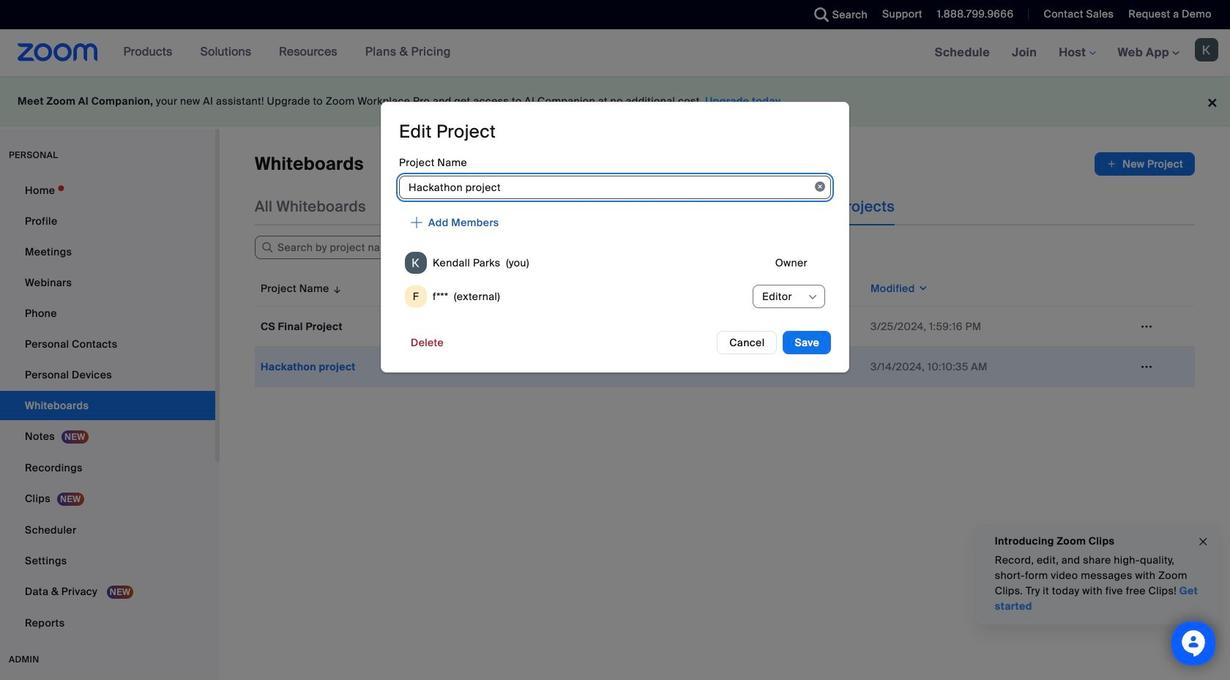 Task type: describe. For each thing, give the bounding box(es) containing it.
personal menu menu
[[0, 176, 215, 640]]

arrow down image
[[329, 280, 343, 297]]

show options image
[[807, 292, 819, 304]]

close image
[[1198, 534, 1209, 550]]

f*** editor element
[[399, 280, 831, 314]]

Search text field
[[255, 236, 431, 259]]

tabs of all whiteboard page tab list
[[255, 188, 895, 226]]

kendall parks avatar image
[[405, 252, 427, 274]]



Task type: locate. For each thing, give the bounding box(es) containing it.
add image
[[1107, 157, 1117, 171]]

application
[[255, 271, 1196, 388]]

footer
[[0, 76, 1231, 127]]

e.g. Happy Crew text field
[[399, 176, 831, 200]]

product information navigation
[[113, 29, 462, 76]]

heading
[[399, 120, 496, 143]]

edit project image
[[1135, 320, 1159, 333]]

edit project image
[[1135, 360, 1159, 374]]

kendall parks owner element
[[399, 246, 831, 280]]

dialog
[[381, 102, 850, 373]]

meetings navigation
[[924, 29, 1231, 77]]

banner
[[0, 29, 1231, 77]]



Task type: vqa. For each thing, say whether or not it's contained in the screenshot.
the Home button
no



